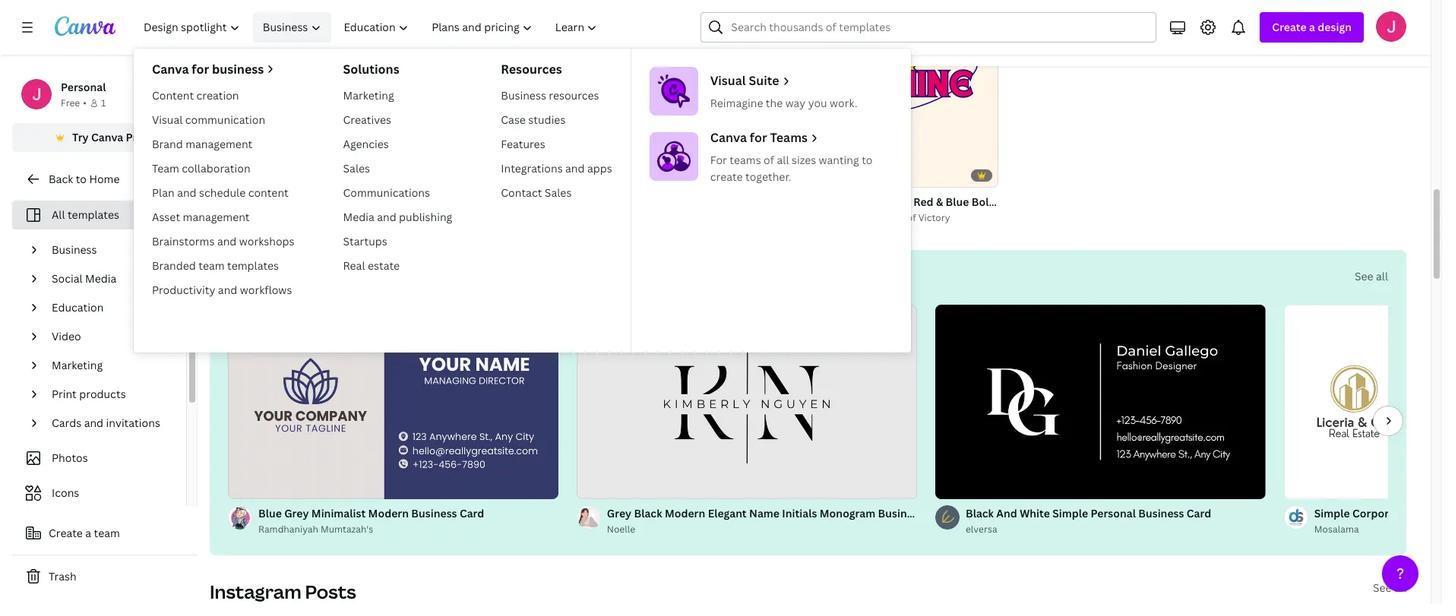 Task type: vqa. For each thing, say whether or not it's contained in the screenshot.
Uploads "button"
no



Task type: describe. For each thing, give the bounding box(es) containing it.
creation
[[197, 88, 239, 103]]

and for integrations
[[566, 161, 585, 176]]

content
[[248, 185, 289, 200]]

business menu
[[134, 49, 911, 353]]

elegant
[[708, 506, 747, 521]]

features link
[[495, 132, 619, 157]]

brainstorms and workshops link
[[146, 230, 301, 254]]

video link
[[46, 322, 177, 351]]

templates inside business menu
[[227, 258, 279, 273]]

white
[[1020, 506, 1050, 521]]

green watercolor floral simple happy birthday card image
[[534, 0, 673, 188]]

see all for the see all link to the top
[[1355, 269, 1389, 284]]

asset management
[[152, 210, 250, 224]]

publishing
[[399, 210, 453, 224]]

products
[[79, 387, 126, 401]]

you
[[809, 96, 828, 110]]

agencies
[[343, 137, 389, 151]]

invitations
[[106, 416, 160, 430]]

busine
[[1409, 506, 1443, 521]]

plan and schedule content
[[152, 185, 289, 200]]

victory
[[919, 211, 951, 224]]

social media link
[[46, 265, 177, 293]]

yellow red & blue bold modern typography t-shirt image
[[847, 0, 999, 188]]

grey inside blue grey minimalist modern business card ramdhaniyah mumtazah's
[[284, 506, 309, 521]]

card
[[259, 211, 279, 224]]

asset
[[152, 210, 180, 224]]

black and white simple personal business card image
[[936, 305, 1266, 499]]

blue grey minimalist modern business card image
[[228, 305, 559, 499]]

productivity and workflows link
[[146, 278, 301, 303]]

grey black modern elegant name initials monogram business card link
[[607, 505, 951, 522]]

visual communication
[[152, 113, 265, 127]]

communications
[[343, 185, 430, 200]]

0 horizontal spatial cards
[[52, 416, 82, 430]]

management for asset management
[[183, 210, 250, 224]]

team inside "button"
[[94, 526, 120, 540]]

noelle
[[607, 523, 636, 536]]

create a design button
[[1261, 12, 1364, 43]]

1 vertical spatial see all link
[[1374, 581, 1407, 595]]

estate
[[368, 258, 400, 273]]

and for productivity
[[218, 283, 237, 297]]

photos
[[52, 451, 88, 465]]

black and white minimalist professional designer resume image
[[378, 0, 516, 188]]

create a team
[[49, 526, 120, 540]]

0 vertical spatial sales
[[343, 161, 370, 176]]

grey black modern elegant name initials monogram business card image
[[577, 305, 917, 499]]

creatives
[[343, 113, 392, 127]]

pro
[[126, 130, 144, 144]]

black and white simple personal business card elversa
[[966, 506, 1212, 536]]

orange and pink abstract groovy retro  planner cover image
[[210, 0, 360, 188]]

collaboration
[[182, 161, 251, 176]]

productivity
[[152, 283, 215, 297]]

0 vertical spatial cards
[[335, 268, 389, 293]]

wanting
[[819, 153, 860, 167]]

team
[[152, 161, 179, 176]]

workshops
[[239, 234, 295, 249]]

create
[[711, 170, 743, 184]]

try canva pro
[[72, 130, 144, 144]]

create a design
[[1273, 20, 1352, 34]]

1 vertical spatial to
[[76, 172, 87, 186]]

black inside grey black modern elegant name initials monogram business card noelle
[[634, 506, 663, 521]]

blue
[[258, 506, 282, 521]]

workflows
[[240, 283, 292, 297]]

grey inside grey black modern elegant name initials monogram business card noelle
[[607, 506, 632, 521]]

canva for canva for teams
[[711, 129, 747, 146]]

tori card store's images
[[240, 211, 344, 224]]

ramdhaniyah mumtazah's link
[[258, 522, 559, 537]]

0 horizontal spatial personal
[[61, 80, 106, 94]]

try canva pro button
[[12, 123, 198, 152]]

images
[[313, 211, 344, 224]]

branded team templates
[[152, 258, 279, 273]]

canva for teams
[[711, 129, 808, 146]]

creatives link
[[337, 108, 459, 132]]

simple inside simple corporate busine mosalama
[[1315, 506, 1351, 521]]

a for team
[[85, 526, 91, 540]]

contact sales
[[501, 185, 572, 200]]

trash
[[49, 569, 76, 584]]

and for media
[[377, 210, 397, 224]]

visual for visual communication
[[152, 113, 183, 127]]

simple corporate busine mosalama
[[1315, 506, 1443, 536]]

black and white simple personal business card link
[[966, 505, 1266, 522]]

arie fadrian link
[[409, 211, 516, 226]]

tori card store's images link
[[240, 211, 360, 226]]

fadrian
[[429, 211, 461, 224]]

business inside 'link'
[[52, 242, 97, 257]]

print
[[52, 387, 77, 401]]

for for business
[[192, 61, 209, 78]]

ramdhaniyah
[[258, 523, 318, 536]]

startups link
[[337, 230, 459, 254]]

studies
[[529, 113, 566, 127]]

visual for visual suite
[[711, 72, 746, 89]]

create for create a team
[[49, 526, 83, 540]]

back
[[49, 172, 73, 186]]

1
[[101, 97, 106, 109]]

reimagine the way you work.
[[711, 96, 858, 110]]

together.
[[746, 170, 792, 184]]

media inside the "social media" 'link'
[[85, 271, 117, 286]]

simple corporate busine link
[[1315, 505, 1443, 522]]

business button
[[253, 12, 331, 43]]

all
[[52, 208, 65, 222]]

brand
[[152, 137, 183, 151]]

1 vertical spatial see
[[1374, 581, 1392, 595]]

real estate
[[343, 258, 400, 273]]

tori
[[240, 211, 257, 224]]

and for cards
[[84, 416, 103, 430]]

social media
[[52, 271, 117, 286]]

business inside grey black modern elegant name initials monogram business card noelle
[[878, 506, 924, 521]]

top level navigation element
[[134, 12, 911, 353]]

2 vertical spatial all
[[1395, 581, 1407, 595]]

1 vertical spatial sales
[[545, 185, 572, 200]]

education
[[52, 300, 104, 315]]

reimagine
[[711, 96, 764, 110]]

contact sales link
[[495, 181, 619, 205]]



Task type: locate. For each thing, give the bounding box(es) containing it.
1 horizontal spatial simple
[[1315, 506, 1351, 521]]

0 horizontal spatial canva
[[91, 130, 123, 144]]

0 horizontal spatial marketing link
[[46, 351, 177, 380]]

1 horizontal spatial marketing
[[343, 88, 394, 103]]

1 horizontal spatial personal
[[1091, 506, 1136, 521]]

a down icons link
[[85, 526, 91, 540]]

0 vertical spatial see
[[1355, 269, 1374, 284]]

monogram
[[820, 506, 876, 521]]

business up business
[[263, 20, 308, 34]]

1 vertical spatial templates
[[227, 258, 279, 273]]

0 vertical spatial visual
[[711, 72, 746, 89]]

1 vertical spatial create
[[49, 526, 83, 540]]

1 vertical spatial management
[[183, 210, 250, 224]]

for up content creation
[[192, 61, 209, 78]]

business down workshops
[[252, 268, 331, 293]]

purple and pink cute happy birthday document a4 image
[[691, 0, 829, 188]]

visual inside visual communication link
[[152, 113, 183, 127]]

0 vertical spatial media
[[343, 210, 375, 224]]

0 horizontal spatial team
[[94, 526, 120, 540]]

visual up brand
[[152, 113, 183, 127]]

of right power
[[907, 211, 917, 224]]

for for teams
[[750, 129, 767, 146]]

of
[[764, 153, 775, 167], [907, 211, 917, 224]]

1 simple from the left
[[1053, 506, 1089, 521]]

templates up workflows
[[227, 258, 279, 273]]

solutions
[[343, 61, 400, 78]]

0 horizontal spatial modern
[[368, 506, 409, 521]]

1 horizontal spatial for
[[750, 129, 767, 146]]

see all for bottommost the see all link
[[1374, 581, 1407, 595]]

team collaboration
[[152, 161, 251, 176]]

0 horizontal spatial all
[[777, 153, 789, 167]]

all templates
[[52, 208, 119, 222]]

canva for business
[[152, 61, 264, 78]]

business link
[[46, 236, 177, 265]]

business up social
[[52, 242, 97, 257]]

2 black from the left
[[966, 506, 994, 521]]

1 vertical spatial visual
[[152, 113, 183, 127]]

canva up for on the top of the page
[[711, 129, 747, 146]]

0 horizontal spatial simple
[[1053, 506, 1089, 521]]

personal up • in the left of the page
[[61, 80, 106, 94]]

blue grey minimalist modern business card ramdhaniyah mumtazah's
[[258, 506, 484, 536]]

team collaboration link
[[146, 157, 301, 181]]

1 horizontal spatial modern
[[665, 506, 706, 521]]

sales down 'agencies'
[[343, 161, 370, 176]]

personal inside black and white simple personal business card elversa
[[1091, 506, 1136, 521]]

marketing for bottom marketing link
[[52, 358, 103, 372]]

features
[[501, 137, 546, 151]]

1 vertical spatial all
[[1377, 269, 1389, 284]]

media and publishing link
[[337, 205, 459, 230]]

a left the design
[[1310, 20, 1316, 34]]

free •
[[61, 97, 87, 109]]

0 vertical spatial management
[[186, 137, 253, 151]]

simple
[[1053, 506, 1089, 521], [1315, 506, 1351, 521]]

canva for canva for business
[[152, 61, 189, 78]]

2 horizontal spatial canva
[[711, 129, 747, 146]]

and for brainstorms
[[217, 234, 237, 249]]

marketing link
[[337, 84, 459, 108], [46, 351, 177, 380]]

content creation link
[[146, 84, 301, 108]]

business right monogram
[[878, 506, 924, 521]]

visual
[[711, 72, 746, 89], [152, 113, 183, 127]]

business
[[212, 61, 264, 78]]

business resources
[[501, 88, 599, 103]]

management down visual communication link
[[186, 137, 253, 151]]

marketing link down solutions
[[337, 84, 459, 108]]

0 vertical spatial marketing
[[343, 88, 394, 103]]

cards
[[335, 268, 389, 293], [52, 416, 82, 430]]

all
[[777, 153, 789, 167], [1377, 269, 1389, 284], [1395, 581, 1407, 595]]

cards and invitations
[[52, 416, 160, 430]]

grey
[[284, 506, 309, 521], [607, 506, 632, 521]]

integrations
[[501, 161, 563, 176]]

canva
[[152, 61, 189, 78], [711, 129, 747, 146], [91, 130, 123, 144]]

0 vertical spatial personal
[[61, 80, 106, 94]]

canva for business link
[[152, 61, 295, 78]]

2 grey from the left
[[607, 506, 632, 521]]

0 vertical spatial team
[[199, 258, 225, 273]]

mosalama link
[[1315, 522, 1443, 537]]

and down asset management link
[[217, 234, 237, 249]]

1 vertical spatial media
[[85, 271, 117, 286]]

sales link
[[337, 157, 459, 181]]

card inside grey black modern elegant name initials monogram business card noelle
[[927, 506, 951, 521]]

1 vertical spatial cards
[[52, 416, 82, 430]]

a inside dropdown button
[[1310, 20, 1316, 34]]

and for plan
[[177, 185, 197, 200]]

integrations and apps
[[501, 161, 612, 176]]

1 horizontal spatial grey
[[607, 506, 632, 521]]

0 vertical spatial of
[[764, 153, 775, 167]]

to inside for teams of all sizes wanting to create together.
[[862, 153, 873, 167]]

management down plan and schedule content
[[183, 210, 250, 224]]

agencies link
[[337, 132, 459, 157]]

free
[[61, 97, 80, 109]]

business cards
[[252, 268, 389, 293]]

grey up ramdhaniyah
[[284, 506, 309, 521]]

2 horizontal spatial all
[[1395, 581, 1407, 595]]

icons
[[52, 486, 79, 500]]

0 horizontal spatial templates
[[68, 208, 119, 222]]

modern
[[368, 506, 409, 521], [665, 506, 706, 521]]

and right plan
[[177, 185, 197, 200]]

0 vertical spatial marketing link
[[337, 84, 459, 108]]

team inside business menu
[[199, 258, 225, 273]]

1 modern from the left
[[368, 506, 409, 521]]

resources
[[549, 88, 599, 103]]

0 horizontal spatial grey
[[284, 506, 309, 521]]

card
[[460, 506, 484, 521], [927, 506, 951, 521], [1187, 506, 1212, 521]]

1 horizontal spatial create
[[1273, 20, 1307, 34]]

james peterson image
[[1377, 11, 1407, 42]]

of inside for teams of all sizes wanting to create together.
[[764, 153, 775, 167]]

0 horizontal spatial marketing
[[52, 358, 103, 372]]

cards and invitations link
[[46, 409, 177, 438]]

0 horizontal spatial to
[[76, 172, 87, 186]]

1 horizontal spatial media
[[343, 210, 375, 224]]

1 vertical spatial see all
[[1374, 581, 1407, 595]]

0 horizontal spatial sales
[[343, 161, 370, 176]]

the
[[766, 96, 783, 110]]

to right back
[[76, 172, 87, 186]]

None search field
[[701, 12, 1157, 43]]

management for brand management
[[186, 137, 253, 151]]

0 horizontal spatial a
[[85, 526, 91, 540]]

1 vertical spatial of
[[907, 211, 917, 224]]

1 horizontal spatial team
[[199, 258, 225, 273]]

1 vertical spatial for
[[750, 129, 767, 146]]

2 card from the left
[[927, 506, 951, 521]]

grey up "noelle"
[[607, 506, 632, 521]]

0 vertical spatial see all link
[[1355, 269, 1389, 284]]

canva up the content
[[152, 61, 189, 78]]

productivity and workflows
[[152, 283, 292, 297]]

resources
[[501, 61, 562, 78]]

modern up ramdhaniyah mumtazah's link
[[368, 506, 409, 521]]

cards down print
[[52, 416, 82, 430]]

2 horizontal spatial card
[[1187, 506, 1212, 521]]

Search search field
[[732, 13, 1147, 42]]

team up productivity and workflows
[[199, 258, 225, 273]]

business inside black and white simple personal business card elversa
[[1139, 506, 1185, 521]]

1 horizontal spatial canva
[[152, 61, 189, 78]]

to right wanting
[[862, 153, 873, 167]]

black
[[634, 506, 663, 521], [966, 506, 994, 521]]

case studies
[[501, 113, 566, 127]]

modern left "elegant"
[[665, 506, 706, 521]]

1 vertical spatial marketing
[[52, 358, 103, 372]]

media inside media and publishing link
[[343, 210, 375, 224]]

•
[[83, 97, 87, 109]]

of up together.
[[764, 153, 775, 167]]

1 horizontal spatial cards
[[335, 268, 389, 293]]

branded
[[152, 258, 196, 273]]

a inside "button"
[[85, 526, 91, 540]]

2 simple from the left
[[1315, 506, 1351, 521]]

a for design
[[1310, 20, 1316, 34]]

create left the design
[[1273, 20, 1307, 34]]

create down icons
[[49, 526, 83, 540]]

real estate link
[[337, 254, 459, 278]]

0 vertical spatial to
[[862, 153, 873, 167]]

business up case studies
[[501, 88, 546, 103]]

and down branded team templates link
[[218, 283, 237, 297]]

1 vertical spatial a
[[85, 526, 91, 540]]

cards down startups
[[335, 268, 389, 293]]

1 horizontal spatial card
[[927, 506, 951, 521]]

business inside "dropdown button"
[[263, 20, 308, 34]]

photos link
[[21, 444, 177, 473]]

1 horizontal spatial marketing link
[[337, 84, 459, 108]]

way
[[786, 96, 806, 110]]

personal up elversa link at right
[[1091, 506, 1136, 521]]

marketing inside business menu
[[343, 88, 394, 103]]

see all link
[[1355, 269, 1389, 284], [1374, 581, 1407, 595]]

0 horizontal spatial create
[[49, 526, 83, 540]]

black up "noelle"
[[634, 506, 663, 521]]

integrations and apps link
[[495, 157, 619, 181]]

name
[[750, 506, 780, 521]]

media up startups
[[343, 210, 375, 224]]

0 horizontal spatial for
[[192, 61, 209, 78]]

1 horizontal spatial a
[[1310, 20, 1316, 34]]

elversa link
[[966, 522, 1266, 537]]

team down icons link
[[94, 526, 120, 540]]

1 horizontal spatial black
[[966, 506, 994, 521]]

communication
[[185, 113, 265, 127]]

0 vertical spatial a
[[1310, 20, 1316, 34]]

1 vertical spatial personal
[[1091, 506, 1136, 521]]

business inside blue grey minimalist modern business card ramdhaniyah mumtazah's
[[412, 506, 457, 521]]

corporate
[[1353, 506, 1406, 521]]

1 horizontal spatial all
[[1377, 269, 1389, 284]]

marketing link up the products
[[46, 351, 177, 380]]

1 horizontal spatial of
[[907, 211, 917, 224]]

business inside menu
[[501, 88, 546, 103]]

brand management link
[[146, 132, 301, 157]]

simple inside black and white simple personal business card elversa
[[1053, 506, 1089, 521]]

1 card from the left
[[460, 506, 484, 521]]

3 card from the left
[[1187, 506, 1212, 521]]

black inside black and white simple personal business card elversa
[[966, 506, 994, 521]]

1 horizontal spatial sales
[[545, 185, 572, 200]]

create inside "button"
[[49, 526, 83, 540]]

teams
[[770, 129, 808, 146]]

mumtazah's
[[321, 523, 373, 536]]

1 black from the left
[[634, 506, 663, 521]]

to
[[862, 153, 873, 167], [76, 172, 87, 186]]

1 grey from the left
[[284, 506, 309, 521]]

0 horizontal spatial of
[[764, 153, 775, 167]]

trash link
[[12, 562, 198, 592]]

for teams of all sizes wanting to create together.
[[711, 153, 873, 184]]

black up elversa
[[966, 506, 994, 521]]

simple right white
[[1053, 506, 1089, 521]]

simple corporate business card image
[[1284, 305, 1443, 499]]

1 horizontal spatial templates
[[227, 258, 279, 273]]

media and publishing
[[343, 210, 453, 224]]

0 vertical spatial create
[[1273, 20, 1307, 34]]

brainstorms and workshops
[[152, 234, 295, 249]]

and down communications
[[377, 210, 397, 224]]

business
[[263, 20, 308, 34], [501, 88, 546, 103], [52, 242, 97, 257], [252, 268, 331, 293], [412, 506, 457, 521], [878, 506, 924, 521], [1139, 506, 1185, 521]]

modern inside grey black modern elegant name initials monogram business card noelle
[[665, 506, 706, 521]]

for up teams
[[750, 129, 767, 146]]

card inside black and white simple personal business card elversa
[[1187, 506, 1212, 521]]

0 vertical spatial templates
[[68, 208, 119, 222]]

and left apps
[[566, 161, 585, 176]]

visual up reimagine
[[711, 72, 746, 89]]

brand management
[[152, 137, 253, 151]]

1 vertical spatial marketing link
[[46, 351, 177, 380]]

0 horizontal spatial media
[[85, 271, 117, 286]]

0 vertical spatial all
[[777, 153, 789, 167]]

communications link
[[337, 181, 459, 205]]

power of victory
[[878, 211, 951, 224]]

0 horizontal spatial card
[[460, 506, 484, 521]]

video
[[52, 329, 81, 344]]

modern inside blue grey minimalist modern business card ramdhaniyah mumtazah's
[[368, 506, 409, 521]]

business up elversa link at right
[[1139, 506, 1185, 521]]

icons link
[[21, 479, 177, 508]]

and
[[566, 161, 585, 176], [177, 185, 197, 200], [377, 210, 397, 224], [217, 234, 237, 249], [218, 283, 237, 297], [84, 416, 103, 430]]

content creation
[[152, 88, 239, 103]]

media down business 'link'
[[85, 271, 117, 286]]

2 modern from the left
[[665, 506, 706, 521]]

blue grey minimalist modern business card link
[[258, 505, 559, 522]]

store's
[[281, 211, 310, 224]]

0 vertical spatial see all
[[1355, 269, 1389, 284]]

all inside for teams of all sizes wanting to create together.
[[777, 153, 789, 167]]

card inside blue grey minimalist modern business card ramdhaniyah mumtazah's
[[460, 506, 484, 521]]

business up ramdhaniyah mumtazah's link
[[412, 506, 457, 521]]

templates right all
[[68, 208, 119, 222]]

marketing for the top marketing link
[[343, 88, 394, 103]]

print products link
[[46, 380, 177, 409]]

0 vertical spatial for
[[192, 61, 209, 78]]

1 vertical spatial team
[[94, 526, 120, 540]]

sales down the 'integrations and apps' link
[[545, 185, 572, 200]]

1 horizontal spatial visual
[[711, 72, 746, 89]]

schedule
[[199, 185, 246, 200]]

create inside dropdown button
[[1273, 20, 1307, 34]]

content
[[152, 88, 194, 103]]

create for create a design
[[1273, 20, 1307, 34]]

0 horizontal spatial black
[[634, 506, 663, 521]]

for
[[192, 61, 209, 78], [750, 129, 767, 146]]

branded team templates link
[[146, 254, 301, 278]]

canva right try
[[91, 130, 123, 144]]

real
[[343, 258, 365, 273]]

1 horizontal spatial to
[[862, 153, 873, 167]]

create
[[1273, 20, 1307, 34], [49, 526, 83, 540]]

0 horizontal spatial visual
[[152, 113, 183, 127]]

marketing up creatives
[[343, 88, 394, 103]]

marketing down the video
[[52, 358, 103, 372]]

and down print products
[[84, 416, 103, 430]]

simple up mosalama
[[1315, 506, 1351, 521]]

canva inside button
[[91, 130, 123, 144]]



